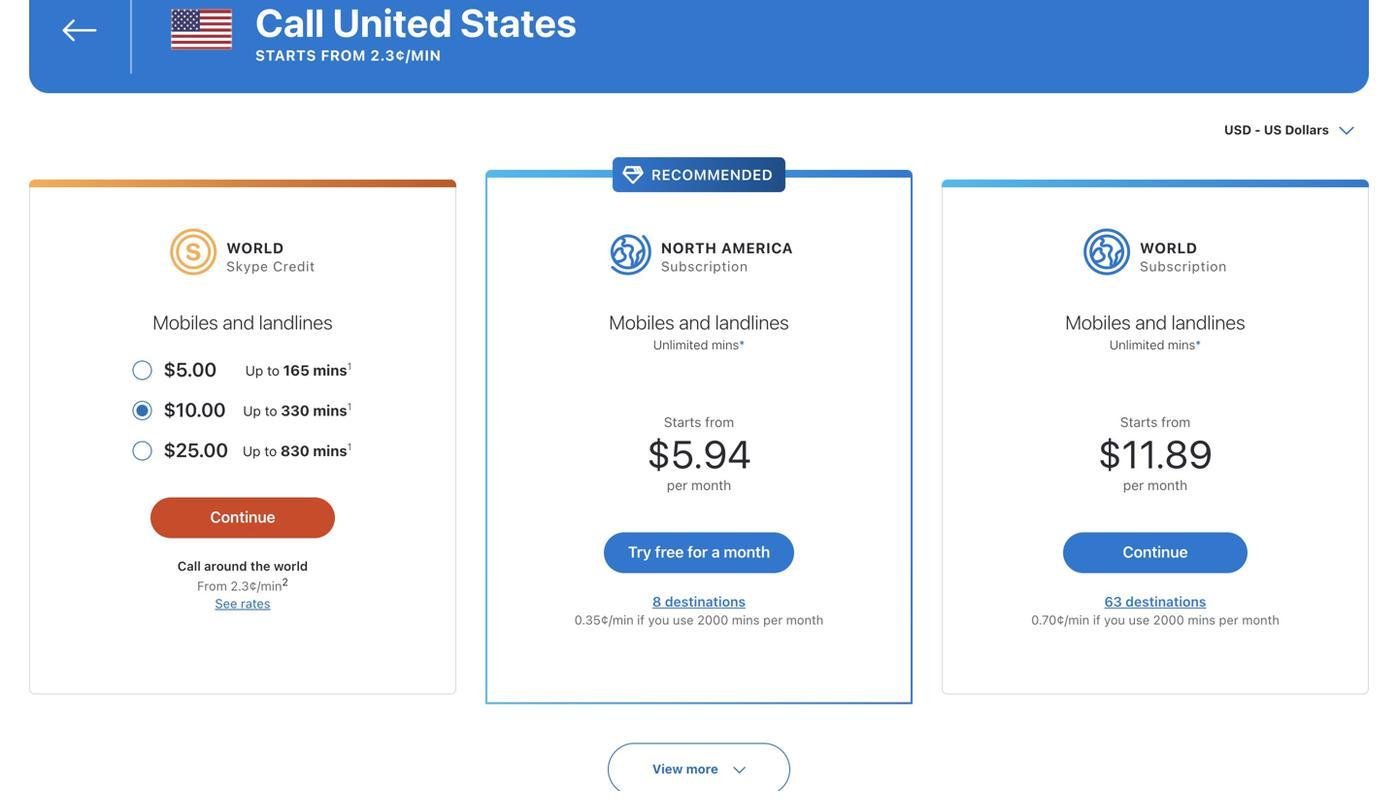 Task type: describe. For each thing, give the bounding box(es) containing it.
2.3¢/min inside call around the world from 2.3¢/min 2 see rates
[[231, 579, 282, 594]]

8 destinations 0.35¢/min if you use 2000 mins per month
[[575, 594, 824, 628]]

united states image
[[171, 0, 232, 60]]

world for world subscription
[[1141, 240, 1198, 257]]

starts for $5.94
[[664, 415, 702, 431]]

mins down world subscription
[[1169, 338, 1196, 352]]

mobiles for $5.94
[[609, 311, 675, 334]]

to for $10.00
[[265, 403, 277, 419]]

subscription inside north america subscription
[[662, 259, 749, 275]]

up for $10.00
[[243, 403, 261, 419]]

continue link for world skype credit
[[151, 498, 335, 539]]

skype
[[227, 259, 269, 275]]

use for $11.89
[[1129, 613, 1150, 628]]

2
[[282, 576, 289, 589]]

none radio $5.00 up to 165 mins
[[132, 348, 353, 388]]

per inside starts from $5.94 per month
[[667, 478, 688, 494]]

165
[[283, 362, 310, 379]]

for
[[688, 543, 708, 562]]

mobiles for $11.89
[[1066, 311, 1132, 334]]

and for $11.89
[[1136, 311, 1168, 334]]

$5.00 up to 165 mins element
[[164, 348, 353, 388]]

month inside 8 destinations 0.35¢/min if you use 2000 mins per month
[[787, 613, 824, 628]]

1 link for $10.00
[[348, 401, 352, 413]]

mins inside 8 destinations 0.35¢/min if you use 2000 mins per month
[[732, 613, 760, 628]]

starts for 2.3¢/min
[[256, 47, 317, 64]]

1 horizontal spatial 2.3¢/min
[[371, 47, 442, 64]]

per inside 63 destinations 0.70¢/min if you use 2000 mins per month
[[1220, 613, 1239, 628]]

mins inside up to 165 mins 1
[[313, 362, 348, 379]]

month for $5.94
[[692, 478, 732, 494]]

1 for $10.00
[[348, 401, 352, 413]]

landlines for $5.94
[[716, 311, 790, 334]]

mins inside 63 destinations 0.70¢/min if you use 2000 mins per month
[[1189, 613, 1216, 628]]

$10.00 up to 330 mins element
[[164, 388, 353, 429]]

view more button
[[608, 744, 791, 792]]

* link for $5.94
[[739, 338, 745, 352]]

per inside starts from $11.89 per month
[[1124, 478, 1145, 494]]

to for $25.00
[[265, 444, 277, 460]]

world skype credit
[[227, 240, 315, 275]]

from
[[197, 579, 227, 594]]

starts from $5.94 per month
[[647, 415, 752, 494]]

more
[[687, 762, 719, 777]]

free
[[655, 543, 684, 562]]

try free for a month
[[628, 543, 771, 562]]

unlimited for $5.94
[[654, 338, 709, 352]]

$5.94
[[647, 432, 752, 477]]

month for $11.89
[[1148, 478, 1188, 494]]

destinations for $5.94
[[665, 594, 746, 610]]

you for $11.89
[[1105, 613, 1126, 628]]

* link for $11.89
[[1196, 338, 1202, 352]]

north
[[662, 240, 718, 257]]

$10.00
[[164, 399, 226, 421]]

1 and from the left
[[223, 311, 255, 334]]

1 for $25.00
[[348, 442, 352, 453]]

830
[[281, 443, 310, 460]]

continue link for world subscription
[[1064, 533, 1248, 574]]

330
[[281, 402, 310, 419]]

up to 165 mins 1
[[245, 361, 352, 379]]

mins inside up to 330 mins 1
[[313, 402, 348, 419]]

$25.00
[[164, 439, 228, 462]]

see
[[215, 596, 237, 611]]

credit
[[273, 259, 315, 275]]

destinations for $11.89
[[1126, 594, 1207, 610]]

$25.00 up to 830 mins element
[[164, 429, 353, 469]]

starts from $11.89 per month
[[1099, 415, 1213, 494]]



Task type: locate. For each thing, give the bounding box(es) containing it.
1 2000 from the left
[[698, 613, 729, 628]]

mins right 165
[[313, 362, 348, 379]]

starts
[[256, 47, 317, 64], [664, 415, 702, 431], [1121, 415, 1158, 431]]

month inside 63 destinations 0.70¢/min if you use 2000 mins per month
[[1243, 613, 1280, 628]]

*
[[739, 338, 745, 352], [1196, 338, 1202, 352]]

from for $5.94
[[705, 415, 735, 431]]

1 inside up to 165 mins 1
[[348, 361, 352, 372]]

* link down north america subscription
[[739, 338, 745, 352]]

try free for a month link
[[604, 533, 795, 574]]

landlines
[[259, 311, 333, 334], [716, 311, 790, 334], [1172, 311, 1246, 334]]

1 none radio from the top
[[132, 348, 353, 388]]

2 if from the left
[[1094, 613, 1101, 628]]

2 vertical spatial up
[[243, 444, 261, 460]]

2 you from the left
[[1105, 613, 1126, 628]]

if for $11.89
[[1094, 613, 1101, 628]]

0 vertical spatial continue
[[210, 508, 275, 527]]

1 inside up to 830 mins 1
[[348, 442, 352, 453]]

2 mobiles from the left
[[609, 311, 675, 334]]

starts for $11.89
[[1121, 415, 1158, 431]]

2000 inside 8 destinations 0.35¢/min if you use 2000 mins per month
[[698, 613, 729, 628]]

1 horizontal spatial mobiles
[[609, 311, 675, 334]]

around
[[204, 559, 247, 574]]

1 vertical spatial 1 link
[[348, 401, 352, 413]]

2 vertical spatial 1 link
[[348, 442, 352, 453]]

1 if from the left
[[638, 613, 645, 628]]

2 unlimited from the left
[[1110, 338, 1165, 352]]

2 horizontal spatial landlines
[[1172, 311, 1246, 334]]

0 horizontal spatial *
[[739, 338, 745, 352]]

2 use from the left
[[1129, 613, 1150, 628]]

from inside starts from $5.94 per month
[[705, 415, 735, 431]]

1 horizontal spatial starts
[[664, 415, 702, 431]]

0 horizontal spatial 2000
[[698, 613, 729, 628]]

1 vertical spatial 2.3¢/min
[[231, 579, 282, 594]]

mobiles and landlines unlimited mins *
[[609, 311, 790, 352], [1066, 311, 1246, 352]]

1 horizontal spatial from
[[705, 415, 735, 431]]

2.3¢/min
[[371, 47, 442, 64], [231, 579, 282, 594]]

2 and from the left
[[679, 311, 711, 334]]

none radio containing $25.00
[[132, 429, 353, 469]]

1 horizontal spatial continue
[[1123, 543, 1189, 562]]

0 horizontal spatial mobiles and landlines unlimited mins *
[[609, 311, 790, 352]]

8
[[653, 594, 662, 610]]

0 vertical spatial 1 link
[[348, 361, 352, 372]]

to inside up to 830 mins 1
[[265, 444, 277, 460]]

starts from 2.3¢/min
[[256, 47, 442, 64]]

1 horizontal spatial unlimited
[[1110, 338, 1165, 352]]

1 vertical spatial to
[[265, 403, 277, 419]]

use for $5.94
[[673, 613, 694, 628]]

you down 8
[[649, 613, 670, 628]]

if for $5.94
[[638, 613, 645, 628]]

2 * link from the left
[[1196, 338, 1202, 352]]

1 vertical spatial continue
[[1123, 543, 1189, 562]]

to for $5.00
[[267, 363, 280, 379]]

continue up around
[[210, 508, 275, 527]]

the
[[251, 559, 271, 574]]

1 use from the left
[[673, 613, 694, 628]]

from
[[321, 47, 366, 64], [705, 415, 735, 431], [1162, 415, 1191, 431]]

continue link up around
[[151, 498, 335, 539]]

0 horizontal spatial if
[[638, 613, 645, 628]]

if
[[638, 613, 645, 628], [1094, 613, 1101, 628]]

1 horizontal spatial landlines
[[716, 311, 790, 334]]

mins down the 63 destinations button
[[1189, 613, 1216, 628]]

view more
[[653, 762, 719, 777]]

1 horizontal spatial mobiles and landlines unlimited mins *
[[1066, 311, 1246, 352]]

call
[[178, 559, 201, 574]]

0 horizontal spatial destinations
[[665, 594, 746, 610]]

from for 2.3¢/min
[[321, 47, 366, 64]]

2 vertical spatial 1
[[348, 442, 352, 453]]

starts up $5.94
[[664, 415, 702, 431]]

and
[[223, 311, 255, 334], [679, 311, 711, 334], [1136, 311, 1168, 334]]

mobiles
[[153, 311, 218, 334], [609, 311, 675, 334], [1066, 311, 1132, 334]]

mobiles and landlines unlimited mins * down north america subscription
[[609, 311, 790, 352]]

and for $5.94
[[679, 311, 711, 334]]

starts up $11.89
[[1121, 415, 1158, 431]]

use
[[673, 613, 694, 628], [1129, 613, 1150, 628]]

* down world subscription
[[1196, 338, 1202, 352]]

1 link inside $25.00 up to 830 mins element
[[348, 442, 352, 453]]

to
[[267, 363, 280, 379], [265, 403, 277, 419], [265, 444, 277, 460]]

63 destinations 0.70¢/min if you use 2000 mins per month
[[1032, 594, 1280, 628]]

you for $5.94
[[649, 613, 670, 628]]

continue up the 63 destinations button
[[1123, 543, 1189, 562]]

1 * link from the left
[[739, 338, 745, 352]]

0 horizontal spatial from
[[321, 47, 366, 64]]

1 unlimited from the left
[[654, 338, 709, 352]]

none radio $10.00 up to 330 mins
[[132, 388, 353, 429]]

8 destinations button
[[653, 594, 746, 610]]

none radio containing $10.00
[[132, 388, 353, 429]]

0 horizontal spatial continue
[[210, 508, 275, 527]]

$5.00
[[164, 358, 217, 381]]

1 link
[[348, 361, 352, 372], [348, 401, 352, 413], [348, 442, 352, 453]]

None radio
[[132, 348, 353, 388], [132, 388, 353, 429], [132, 429, 353, 469]]

mins inside up to 830 mins 1
[[313, 443, 348, 460]]

1 vertical spatial up
[[243, 403, 261, 419]]

world subscription
[[1141, 240, 1228, 275]]

0 horizontal spatial landlines
[[259, 311, 333, 334]]

1 vertical spatial 1
[[348, 401, 352, 413]]

1 horizontal spatial continue link
[[1064, 533, 1248, 574]]

world
[[274, 559, 308, 574]]

0 horizontal spatial unlimited
[[654, 338, 709, 352]]

1 right 830
[[348, 442, 352, 453]]

from for $11.89
[[1162, 415, 1191, 431]]

63
[[1105, 594, 1123, 610]]

mobiles and landlines
[[153, 311, 333, 334]]

destinations inside 63 destinations 0.70¢/min if you use 2000 mins per month
[[1126, 594, 1207, 610]]

per
[[667, 478, 688, 494], [1124, 478, 1145, 494], [764, 613, 783, 628], [1220, 613, 1239, 628]]

2 horizontal spatial from
[[1162, 415, 1191, 431]]

america
[[722, 240, 794, 257]]

1 horizontal spatial if
[[1094, 613, 1101, 628]]

1 horizontal spatial *
[[1196, 338, 1202, 352]]

none radio $25.00 up to 830 mins
[[132, 429, 353, 469]]

up for $5.00
[[245, 363, 264, 379]]

3 mobiles from the left
[[1066, 311, 1132, 334]]

landlines down world subscription
[[1172, 311, 1246, 334]]

to left 830
[[265, 444, 277, 460]]

1 right 330
[[348, 401, 352, 413]]

1 horizontal spatial and
[[679, 311, 711, 334]]

1 destinations from the left
[[665, 594, 746, 610]]

2000 down 8 destinations button
[[698, 613, 729, 628]]

2 none radio from the top
[[132, 388, 353, 429]]

1 link inside "element"
[[348, 401, 352, 413]]

if right 0.70¢/min
[[1094, 613, 1101, 628]]

mobiles and landlines unlimited mins * for $11.89
[[1066, 311, 1246, 352]]

2 1 from the top
[[348, 401, 352, 413]]

world inside world subscription
[[1141, 240, 1198, 257]]

mins right 830
[[313, 443, 348, 460]]

continue
[[210, 508, 275, 527], [1123, 543, 1189, 562]]

from inside starts from $11.89 per month
[[1162, 415, 1191, 431]]

destinations right 63
[[1126, 594, 1207, 610]]

none radio containing $5.00
[[132, 348, 353, 388]]

to inside up to 330 mins 1
[[265, 403, 277, 419]]

mobiles and landlines unlimited mins * down world subscription
[[1066, 311, 1246, 352]]

to left 330
[[265, 403, 277, 419]]

0.35¢/min
[[575, 613, 634, 628]]

1 world from the left
[[227, 240, 284, 257]]

continue for world skype credit
[[210, 508, 275, 527]]

destinations right 8
[[665, 594, 746, 610]]

use down the 63 destinations button
[[1129, 613, 1150, 628]]

3 1 link from the top
[[348, 442, 352, 453]]

1 1 from the top
[[348, 361, 352, 372]]

continue link up the 63 destinations button
[[1064, 533, 1248, 574]]

1 link right 830
[[348, 442, 352, 453]]

back to international subscriptions image
[[60, 12, 99, 51]]

1 horizontal spatial world
[[1141, 240, 1198, 257]]

1 link right 165
[[348, 361, 352, 372]]

2000 for $5.94
[[698, 613, 729, 628]]

unlimited
[[654, 338, 709, 352], [1110, 338, 1165, 352]]

use inside 8 destinations 0.35¢/min if you use 2000 mins per month
[[673, 613, 694, 628]]

month inside starts from $5.94 per month
[[692, 478, 732, 494]]

1 inside up to 330 mins 1
[[348, 401, 352, 413]]

* link
[[739, 338, 745, 352], [1196, 338, 1202, 352]]

if inside 63 destinations 0.70¢/min if you use 2000 mins per month
[[1094, 613, 1101, 628]]

1 mobiles and landlines unlimited mins * from the left
[[609, 311, 790, 352]]

north america subscription
[[662, 240, 794, 275]]

continue link
[[151, 498, 335, 539], [1064, 533, 1248, 574]]

0 horizontal spatial use
[[673, 613, 694, 628]]

mobiles and landlines option group
[[132, 348, 353, 469]]

0 vertical spatial to
[[267, 363, 280, 379]]

0 horizontal spatial 2.3¢/min
[[231, 579, 282, 594]]

1 horizontal spatial you
[[1105, 613, 1126, 628]]

0 horizontal spatial world
[[227, 240, 284, 257]]

use down 8 destinations button
[[673, 613, 694, 628]]

1 link right 330
[[348, 401, 352, 413]]

3 and from the left
[[1136, 311, 1168, 334]]

landlines down north america subscription
[[716, 311, 790, 334]]

per inside 8 destinations 0.35¢/min if you use 2000 mins per month
[[764, 613, 783, 628]]

1 you from the left
[[649, 613, 670, 628]]

mins
[[712, 338, 739, 352], [1169, 338, 1196, 352], [313, 362, 348, 379], [313, 402, 348, 419], [313, 443, 348, 460], [732, 613, 760, 628], [1189, 613, 1216, 628]]

1 horizontal spatial 2000
[[1154, 613, 1185, 628]]

2 horizontal spatial mobiles
[[1066, 311, 1132, 334]]

* link down world subscription
[[1196, 338, 1202, 352]]

1 mobiles from the left
[[153, 311, 218, 334]]

landlines for $11.89
[[1172, 311, 1246, 334]]

2 1 link from the top
[[348, 401, 352, 413]]

2000
[[698, 613, 729, 628], [1154, 613, 1185, 628]]

world
[[227, 240, 284, 257], [1141, 240, 1198, 257]]

and down north america subscription
[[679, 311, 711, 334]]

0 vertical spatial up
[[245, 363, 264, 379]]

you inside 8 destinations 0.35¢/min if you use 2000 mins per month
[[649, 613, 670, 628]]

0 horizontal spatial starts
[[256, 47, 317, 64]]

up up $10.00 up to 330 mins "element" at the left
[[245, 363, 264, 379]]

mins right 330
[[313, 402, 348, 419]]

subscription
[[662, 259, 749, 275], [1141, 259, 1228, 275]]

2 link
[[282, 576, 289, 589]]

use inside 63 destinations 0.70¢/min if you use 2000 mins per month
[[1129, 613, 1150, 628]]

2 vertical spatial to
[[265, 444, 277, 460]]

0 vertical spatial 2.3¢/min
[[371, 47, 442, 64]]

up for $25.00
[[243, 444, 261, 460]]

1 for $5.00
[[348, 361, 352, 372]]

1 horizontal spatial subscription
[[1141, 259, 1228, 275]]

a
[[712, 543, 720, 562]]

1 * from the left
[[739, 338, 745, 352]]

3 1 from the top
[[348, 442, 352, 453]]

* down north america subscription
[[739, 338, 745, 352]]

up inside up to 830 mins 1
[[243, 444, 261, 460]]

1 right 165
[[348, 361, 352, 372]]

* for $11.89
[[1196, 338, 1202, 352]]

you inside 63 destinations 0.70¢/min if you use 2000 mins per month
[[1105, 613, 1126, 628]]

2 mobiles and landlines unlimited mins * from the left
[[1066, 311, 1246, 352]]

world for world skype credit
[[227, 240, 284, 257]]

* for $5.94
[[739, 338, 745, 352]]

2 * from the left
[[1196, 338, 1202, 352]]

destinations inside 8 destinations 0.35¢/min if you use 2000 mins per month
[[665, 594, 746, 610]]

destinations
[[665, 594, 746, 610], [1126, 594, 1207, 610]]

starts inside starts from $5.94 per month
[[664, 415, 702, 431]]

call around the world from 2.3¢/min 2 see rates
[[178, 559, 308, 611]]

63 destinations button
[[1105, 594, 1207, 610]]

1 horizontal spatial destinations
[[1126, 594, 1207, 610]]

2000 inside 63 destinations 0.70¢/min if you use 2000 mins per month
[[1154, 613, 1185, 628]]

landlines up up to 165 mins 1
[[259, 311, 333, 334]]

1 landlines from the left
[[259, 311, 333, 334]]

0 horizontal spatial you
[[649, 613, 670, 628]]

1 link for $25.00
[[348, 442, 352, 453]]

up to 330 mins 1
[[243, 401, 352, 419]]

0 horizontal spatial * link
[[739, 338, 745, 352]]

2000 for $11.89
[[1154, 613, 1185, 628]]

1 1 link from the top
[[348, 361, 352, 372]]

1 subscription from the left
[[662, 259, 749, 275]]

2 horizontal spatial and
[[1136, 311, 1168, 334]]

3 landlines from the left
[[1172, 311, 1246, 334]]

up inside up to 330 mins 1
[[243, 403, 261, 419]]

2 landlines from the left
[[716, 311, 790, 334]]

continue for world subscription
[[1123, 543, 1189, 562]]

3 none radio from the top
[[132, 429, 353, 469]]

0 horizontal spatial continue link
[[151, 498, 335, 539]]

2 2000 from the left
[[1154, 613, 1185, 628]]

0 horizontal spatial and
[[223, 311, 255, 334]]

up to 830 mins 1
[[243, 442, 352, 460]]

see rates button
[[215, 596, 271, 611]]

0 horizontal spatial subscription
[[662, 259, 749, 275]]

0 horizontal spatial mobiles
[[153, 311, 218, 334]]

month
[[692, 478, 732, 494], [1148, 478, 1188, 494], [724, 543, 771, 562], [787, 613, 824, 628], [1243, 613, 1280, 628]]

unlimited for $11.89
[[1110, 338, 1165, 352]]

0.70¢/min
[[1032, 613, 1090, 628]]

if inside 8 destinations 0.35¢/min if you use 2000 mins per month
[[638, 613, 645, 628]]

2 subscription from the left
[[1141, 259, 1228, 275]]

month for for
[[724, 543, 771, 562]]

to left 165
[[267, 363, 280, 379]]

2000 down the 63 destinations button
[[1154, 613, 1185, 628]]

up inside up to 165 mins 1
[[245, 363, 264, 379]]

2 horizontal spatial starts
[[1121, 415, 1158, 431]]

mins down 8 destinations button
[[732, 613, 760, 628]]

starts inside starts from $11.89 per month
[[1121, 415, 1158, 431]]

if right 0.35¢/min
[[638, 613, 645, 628]]

0 vertical spatial 1
[[348, 361, 352, 372]]

you down 63
[[1105, 613, 1126, 628]]

up
[[245, 363, 264, 379], [243, 403, 261, 419], [243, 444, 261, 460]]

$11.89
[[1099, 432, 1213, 477]]

view
[[653, 762, 683, 777]]

and up $5.00 up to 165 mins option
[[223, 311, 255, 334]]

rates
[[241, 596, 271, 611]]

1 horizontal spatial use
[[1129, 613, 1150, 628]]

up up $25.00 up to 830 mins element
[[243, 403, 261, 419]]

1
[[348, 361, 352, 372], [348, 401, 352, 413], [348, 442, 352, 453]]

try
[[628, 543, 652, 562]]

month inside starts from $11.89 per month
[[1148, 478, 1188, 494]]

1 link for $5.00
[[348, 361, 352, 372]]

starts right united states image
[[256, 47, 317, 64]]

2 destinations from the left
[[1126, 594, 1207, 610]]

world inside world skype credit
[[227, 240, 284, 257]]

and down world subscription
[[1136, 311, 1168, 334]]

mins down north america subscription
[[712, 338, 739, 352]]

1 horizontal spatial * link
[[1196, 338, 1202, 352]]

2 world from the left
[[1141, 240, 1198, 257]]

recommended
[[652, 166, 774, 183]]

to inside up to 165 mins 1
[[267, 363, 280, 379]]

you
[[649, 613, 670, 628], [1105, 613, 1126, 628]]

mobiles and landlines unlimited mins * for $5.94
[[609, 311, 790, 352]]

up left 830
[[243, 444, 261, 460]]



Task type: vqa. For each thing, say whether or not it's contained in the screenshot.
of
no



